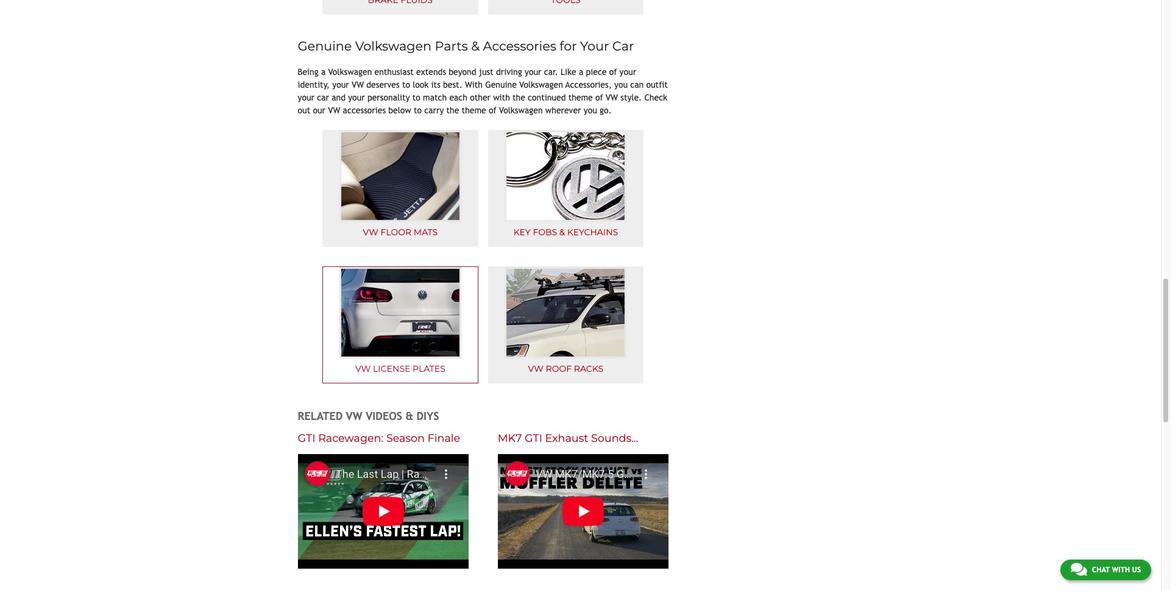 Task type: vqa. For each thing, say whether or not it's contained in the screenshot.
Please
no



Task type: describe. For each thing, give the bounding box(es) containing it.
being a volkswagen enthusiast extends beyond just driving your car. like a piece of your identity, your vw deserves to look its best. with genuine volkswagen accessories, you can outfit your car and your personality to match each other with the continued theme of vw style. check out our vw accessories below to carry the theme of volkswagen wherever you go.
[[298, 67, 668, 115]]

vw roof racks
[[528, 364, 604, 374]]

mats
[[414, 227, 438, 238]]

mk7 gti exhaust sounds...
[[498, 432, 638, 444]]

1 horizontal spatial the
[[513, 93, 525, 102]]

vw roof racks link
[[488, 266, 644, 383]]

its
[[431, 80, 441, 90]]

vw floor mats
[[363, 227, 438, 238]]

roof
[[546, 364, 572, 374]]

deserves
[[367, 80, 400, 90]]

look
[[413, 80, 429, 90]]

piece
[[586, 67, 607, 77]]

driving
[[496, 67, 522, 77]]

sounds...
[[591, 432, 638, 444]]

wherever
[[545, 105, 581, 115]]

vw inside vw roof racks link
[[528, 364, 544, 374]]

floor
[[381, 227, 412, 238]]

2 a from the left
[[579, 67, 583, 77]]

accessories
[[483, 38, 556, 53]]

finale
[[428, 432, 460, 444]]

for
[[560, 38, 577, 53]]

car.
[[544, 67, 558, 77]]

your
[[580, 38, 609, 53]]

continued
[[528, 93, 566, 102]]

& for diys
[[406, 410, 413, 422]]

videos
[[366, 410, 402, 422]]

0 horizontal spatial theme
[[462, 105, 486, 115]]

0 vertical spatial you
[[614, 80, 628, 90]]

with
[[465, 80, 483, 90]]

vw down and
[[328, 105, 340, 115]]

diys
[[417, 410, 439, 422]]

vw floor mats image
[[339, 130, 461, 222]]

related vw videos & diys
[[298, 410, 439, 422]]

2 gti from the left
[[525, 432, 542, 444]]

mk7 gti exhaust sounds... link
[[498, 432, 638, 444]]

keychains
[[567, 227, 618, 238]]

below
[[388, 105, 411, 115]]

vw inside vw floor mats link
[[363, 227, 378, 238]]

can
[[630, 80, 644, 90]]

accessories
[[343, 105, 386, 115]]

2 horizontal spatial of
[[609, 67, 617, 77]]

0 horizontal spatial genuine
[[298, 38, 352, 53]]

us
[[1132, 566, 1141, 574]]

your up can
[[620, 67, 636, 77]]

vw license plates image
[[339, 267, 461, 358]]

comments image
[[1071, 562, 1087, 577]]

each
[[449, 93, 467, 102]]

car
[[612, 38, 634, 53]]

enthusiast
[[375, 67, 414, 77]]

1 vertical spatial to
[[413, 93, 420, 102]]

0 vertical spatial theme
[[568, 93, 593, 102]]

racks
[[574, 364, 604, 374]]

volkswagen up and
[[328, 67, 372, 77]]

chat with us
[[1092, 566, 1141, 574]]

key fobs & keychains
[[514, 227, 618, 238]]

fobs
[[533, 227, 557, 238]]

2 vertical spatial to
[[414, 105, 422, 115]]

2 horizontal spatial &
[[559, 227, 565, 238]]

0 horizontal spatial the
[[447, 105, 459, 115]]

key
[[514, 227, 531, 238]]



Task type: locate. For each thing, give the bounding box(es) containing it.
plates
[[413, 364, 445, 374]]

with
[[493, 93, 510, 102], [1112, 566, 1130, 574]]

of up the go.
[[595, 93, 603, 102]]

& for accessories
[[471, 38, 480, 53]]

with inside being a volkswagen enthusiast extends beyond just driving your car. like a piece of your identity, your vw deserves to look its best. with genuine volkswagen accessories, you can outfit your car and your personality to match each other with the continued theme of vw style. check out our vw accessories below to carry the theme of volkswagen wherever you go.
[[493, 93, 510, 102]]

genuine volkswagen parts & accessories for your car
[[298, 38, 634, 53]]

genuine inside being a volkswagen enthusiast extends beyond just driving your car. like a piece of your identity, your vw deserves to look its best. with genuine volkswagen accessories, you can outfit your car and your personality to match each other with the continued theme of vw style. check out our vw accessories below to carry the theme of volkswagen wherever you go.
[[485, 80, 517, 90]]

vw inside vw license plates link
[[355, 364, 371, 374]]

match
[[423, 93, 447, 102]]

out
[[298, 105, 310, 115]]

0 vertical spatial the
[[513, 93, 525, 102]]

gti right mk7
[[525, 432, 542, 444]]

theme down the other
[[462, 105, 486, 115]]

of down the other
[[489, 105, 497, 115]]

1 vertical spatial you
[[584, 105, 597, 115]]

mk7
[[498, 432, 522, 444]]

& left "diys"
[[406, 410, 413, 422]]

like
[[561, 67, 576, 77]]

to down look
[[413, 93, 420, 102]]

1 vertical spatial the
[[447, 105, 459, 115]]

0 vertical spatial &
[[471, 38, 480, 53]]

you left can
[[614, 80, 628, 90]]

1 horizontal spatial genuine
[[485, 80, 517, 90]]

1 vertical spatial with
[[1112, 566, 1130, 574]]

1 vertical spatial theme
[[462, 105, 486, 115]]

1 vertical spatial &
[[559, 227, 565, 238]]

volkswagen up continued
[[519, 80, 563, 90]]

theme
[[568, 93, 593, 102], [462, 105, 486, 115]]

0 vertical spatial genuine
[[298, 38, 352, 53]]

other
[[470, 93, 491, 102]]

theme down accessories,
[[568, 93, 593, 102]]

go.
[[600, 105, 612, 115]]

0 horizontal spatial with
[[493, 93, 510, 102]]

1 horizontal spatial a
[[579, 67, 583, 77]]

1 vertical spatial genuine
[[485, 80, 517, 90]]

volkswagen
[[355, 38, 432, 53], [328, 67, 372, 77], [519, 80, 563, 90], [499, 105, 543, 115]]

a right being
[[321, 67, 326, 77]]

check
[[645, 93, 668, 102]]

extends
[[416, 67, 446, 77]]

the
[[513, 93, 525, 102], [447, 105, 459, 115]]

beyond
[[449, 67, 476, 77]]

0 horizontal spatial a
[[321, 67, 326, 77]]

chat with us link
[[1060, 560, 1151, 580]]

1 vertical spatial of
[[595, 93, 603, 102]]

0 vertical spatial with
[[493, 93, 510, 102]]

your
[[525, 67, 542, 77], [620, 67, 636, 77], [332, 80, 349, 90], [298, 93, 315, 102], [348, 93, 365, 102]]

gti down related
[[298, 432, 315, 444]]

exhaust
[[545, 432, 588, 444]]

the down driving
[[513, 93, 525, 102]]

parts
[[435, 38, 468, 53]]

vw left roof
[[528, 364, 544, 374]]

volkswagen up enthusiast
[[355, 38, 432, 53]]

chat
[[1092, 566, 1110, 574]]

key fobs & keychains link
[[488, 130, 644, 247]]

with left "us" at the right
[[1112, 566, 1130, 574]]

you
[[614, 80, 628, 90], [584, 105, 597, 115]]

to left carry
[[414, 105, 422, 115]]

genuine
[[298, 38, 352, 53], [485, 80, 517, 90]]

carry
[[424, 105, 444, 115]]

vw up the go.
[[606, 93, 618, 102]]

of
[[609, 67, 617, 77], [595, 93, 603, 102], [489, 105, 497, 115]]

1 horizontal spatial you
[[614, 80, 628, 90]]

& right "parts"
[[471, 38, 480, 53]]

season
[[386, 432, 425, 444]]

2 vertical spatial of
[[489, 105, 497, 115]]

gti racewagen: season finale
[[298, 432, 460, 444]]

0 horizontal spatial gti
[[298, 432, 315, 444]]

vw up racewagen:
[[346, 410, 362, 422]]

1 horizontal spatial &
[[471, 38, 480, 53]]

0 vertical spatial to
[[402, 80, 410, 90]]

1 horizontal spatial theme
[[568, 93, 593, 102]]

volkswagen down continued
[[499, 105, 543, 115]]

car
[[317, 93, 329, 102]]

2 vertical spatial &
[[406, 410, 413, 422]]

vw key fobs & keychains image
[[505, 130, 627, 222]]

1 horizontal spatial with
[[1112, 566, 1130, 574]]

genuine up being
[[298, 38, 352, 53]]

identity,
[[298, 80, 330, 90]]

just
[[479, 67, 494, 77]]

0 horizontal spatial &
[[406, 410, 413, 422]]

vw roof racks image
[[505, 267, 627, 358]]

with right the other
[[493, 93, 510, 102]]

0 vertical spatial of
[[609, 67, 617, 77]]

your up out
[[298, 93, 315, 102]]

related
[[298, 410, 343, 422]]

personality
[[367, 93, 410, 102]]

vw left deserves
[[352, 80, 364, 90]]

of right piece
[[609, 67, 617, 77]]

to
[[402, 80, 410, 90], [413, 93, 420, 102], [414, 105, 422, 115]]

outfit
[[646, 80, 668, 90]]

style.
[[621, 93, 642, 102]]

license
[[373, 364, 410, 374]]

racewagen:
[[318, 432, 384, 444]]

vw license plates
[[355, 364, 445, 374]]

and
[[332, 93, 346, 102]]

1 horizontal spatial gti
[[525, 432, 542, 444]]

a
[[321, 67, 326, 77], [579, 67, 583, 77]]

1 horizontal spatial of
[[595, 93, 603, 102]]

the down each
[[447, 105, 459, 115]]

best.
[[443, 80, 463, 90]]

0 horizontal spatial you
[[584, 105, 597, 115]]

1 gti from the left
[[298, 432, 315, 444]]

&
[[471, 38, 480, 53], [559, 227, 565, 238], [406, 410, 413, 422]]

gti
[[298, 432, 315, 444], [525, 432, 542, 444]]

your up accessories
[[348, 93, 365, 102]]

with inside "link"
[[1112, 566, 1130, 574]]

vw license plates link
[[323, 266, 478, 383]]

our
[[313, 105, 326, 115]]

vw
[[352, 80, 364, 90], [606, 93, 618, 102], [328, 105, 340, 115], [363, 227, 378, 238], [355, 364, 371, 374], [528, 364, 544, 374], [346, 410, 362, 422]]

to left look
[[402, 80, 410, 90]]

a right like
[[579, 67, 583, 77]]

vw floor mats link
[[323, 130, 478, 247]]

1 a from the left
[[321, 67, 326, 77]]

being
[[298, 67, 319, 77]]

0 horizontal spatial of
[[489, 105, 497, 115]]

gti racewagen: season finale link
[[298, 432, 460, 444]]

your left the car.
[[525, 67, 542, 77]]

vw left license on the left bottom of page
[[355, 364, 371, 374]]

genuine down driving
[[485, 80, 517, 90]]

your up and
[[332, 80, 349, 90]]

accessories,
[[565, 80, 612, 90]]

you left the go.
[[584, 105, 597, 115]]

vw left floor
[[363, 227, 378, 238]]

& right fobs
[[559, 227, 565, 238]]



